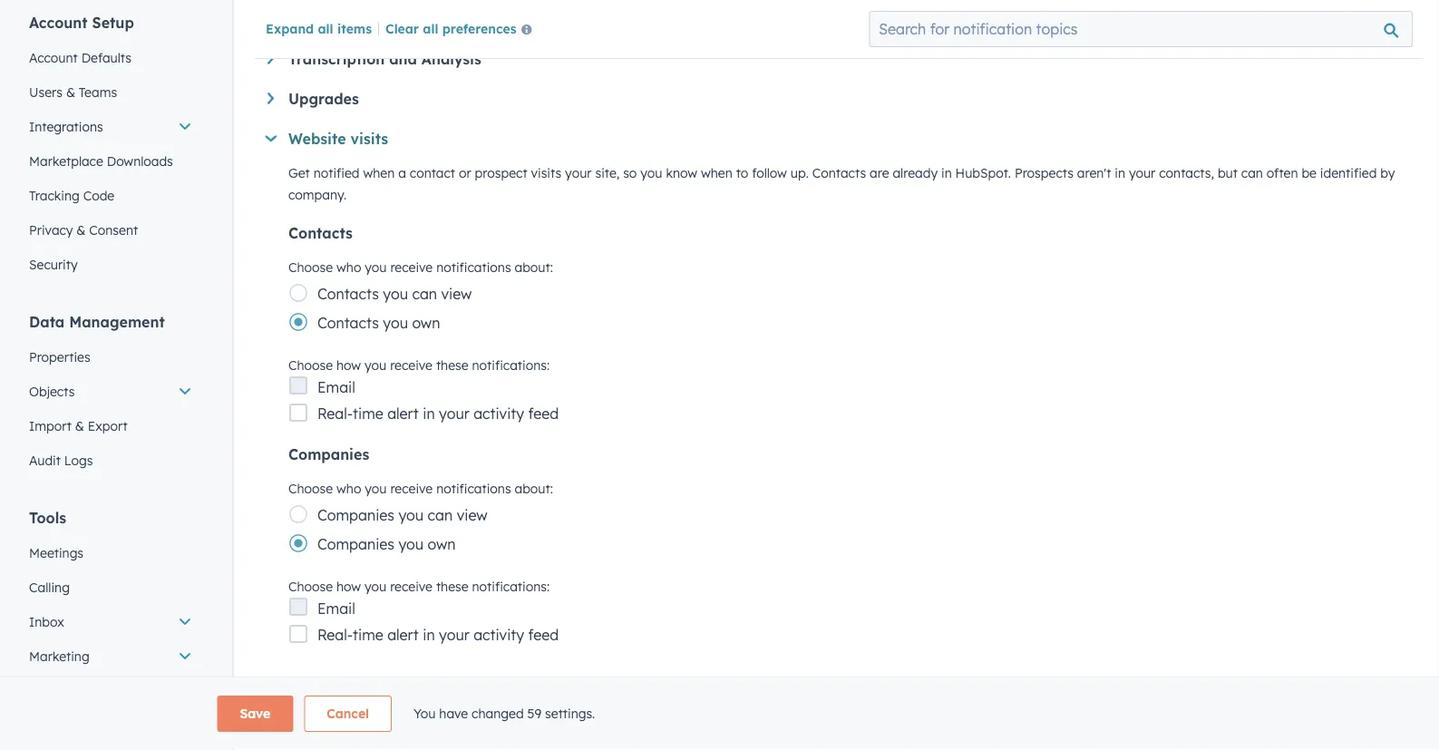 Task type: describe. For each thing, give the bounding box(es) containing it.
companies you own
[[317, 535, 456, 553]]

know
[[666, 165, 697, 181]]

get
[[481, 713, 500, 729]]

choose how you receive these notifications: for companies you own
[[288, 579, 550, 594]]

0 vertical spatial and
[[389, 50, 417, 68]]

account defaults link
[[18, 41, 203, 75]]

identified
[[1320, 165, 1377, 181]]

who for companies
[[336, 481, 361, 497]]

users
[[29, 84, 63, 100]]

teams
[[79, 84, 117, 100]]

view for companies you can view
[[457, 506, 488, 524]]

properties
[[29, 349, 90, 365]]

contacts for contacts you can view
[[317, 285, 379, 303]]

company.
[[288, 187, 347, 203]]

transcription and analysis
[[288, 50, 481, 68]]

privacy
[[29, 222, 73, 238]]

time for companies
[[353, 626, 383, 644]]

Search for notification topics search field
[[869, 11, 1413, 47]]

3 receive from the top
[[390, 481, 433, 497]]

to
[[736, 165, 748, 181]]

& for export
[[75, 418, 84, 434]]

calling
[[29, 580, 70, 595]]

you down contacts you own
[[365, 357, 387, 373]]

activity for companies you own
[[474, 626, 524, 644]]

contacts for contacts
[[288, 224, 353, 242]]

export
[[88, 418, 128, 434]]

marketplace
[[29, 153, 103, 169]]

prospects inside get notified when a contact or prospect visits your site, so you know when to follow up. contacts are already in hubspot. prospects aren't in your contacts, but can often be identified by company.
[[1015, 165, 1074, 181]]

0 horizontal spatial when
[[363, 165, 395, 181]]

import & export link
[[18, 409, 203, 443]]

you up companies you can view
[[365, 481, 387, 497]]

own for companies you own
[[428, 535, 456, 553]]

data management
[[29, 313, 165, 331]]

3 choose from the top
[[288, 481, 333, 497]]

audit logs link
[[18, 443, 203, 478]]

& for consent
[[76, 222, 86, 238]]

security
[[29, 257, 78, 273]]

you inside get notified when a contact or prospect visits your site, so you know when to follow up. contacts are already in hubspot. prospects aren't in your contacts, but can often be identified by company.
[[641, 165, 662, 181]]

transcription
[[288, 50, 385, 68]]

save your search as a view and get notified when prospects that match your criteria visit your site.
[[288, 713, 879, 729]]

management
[[69, 313, 165, 331]]

you up contacts you can view
[[365, 259, 387, 275]]

objects
[[29, 384, 75, 400]]

all for clear
[[423, 20, 438, 36]]

get notified when a contact or prospect visits your site, so you know when to follow up. contacts are already in hubspot. prospects aren't in your contacts, but can often be identified by company.
[[288, 165, 1395, 203]]

properties link
[[18, 340, 203, 375]]

audit logs
[[29, 453, 93, 468]]

data
[[29, 313, 65, 331]]

account setup element
[[18, 13, 203, 282]]

hubspot.
[[956, 165, 1011, 181]]

search
[[351, 713, 391, 729]]

59
[[527, 706, 542, 721]]

you down companies you own on the left of page
[[365, 579, 387, 594]]

changed
[[472, 706, 524, 721]]

real-time alert in your activity feed for contacts you own
[[317, 404, 559, 423]]

notifications for companies you can view
[[436, 481, 511, 497]]

site,
[[595, 165, 620, 181]]

how for contacts
[[336, 357, 361, 373]]

save for save your search as a view and get notified when prospects that match your criteria visit your site.
[[288, 713, 318, 729]]

tracking code
[[29, 188, 114, 204]]

account for account defaults
[[29, 50, 78, 66]]

site.
[[855, 713, 879, 729]]

website visits
[[288, 130, 388, 148]]

0 vertical spatial companies
[[288, 445, 369, 463]]

marketing button
[[18, 639, 203, 674]]

integrations
[[29, 119, 103, 135]]

be
[[1302, 165, 1317, 181]]

privacy & consent
[[29, 222, 138, 238]]

get
[[288, 165, 310, 181]]

that
[[651, 713, 676, 729]]

users & teams
[[29, 84, 117, 100]]

marketplace downloads
[[29, 153, 173, 169]]

transcription and analysis button
[[268, 50, 1407, 68]]

contacts,
[[1159, 165, 1214, 181]]

you up contacts you own
[[383, 285, 408, 303]]

objects button
[[18, 375, 203, 409]]

tracking code link
[[18, 179, 203, 213]]

can for companies you can view
[[428, 506, 453, 524]]

often
[[1267, 165, 1298, 181]]

notifications for contacts you can view
[[436, 259, 511, 275]]

alert for contacts
[[387, 404, 419, 423]]

already
[[893, 165, 938, 181]]

choose how you receive these notifications: for contacts you own
[[288, 357, 550, 373]]

criteria
[[751, 713, 794, 729]]

meetings link
[[18, 536, 203, 570]]

clear
[[385, 20, 419, 36]]

1 vertical spatial a
[[412, 713, 420, 729]]

you
[[413, 706, 436, 721]]

tools
[[29, 509, 66, 527]]

you down companies you can view
[[399, 535, 424, 553]]

data management element
[[18, 312, 203, 478]]

alert for companies
[[387, 626, 419, 644]]

match
[[679, 713, 717, 729]]

email for companies you own
[[317, 599, 355, 618]]

audit
[[29, 453, 61, 468]]

email for contacts you own
[[317, 378, 355, 396]]

account for account setup
[[29, 14, 88, 32]]

view for contacts you can view
[[441, 285, 472, 303]]

security link
[[18, 248, 203, 282]]

choose who you receive notifications about: for contacts
[[288, 259, 553, 275]]

upgrades button
[[268, 90, 1407, 108]]

expand all items
[[266, 20, 372, 36]]

who for contacts
[[336, 259, 361, 275]]

have
[[439, 706, 468, 721]]

by
[[1381, 165, 1395, 181]]

companies for companies you own
[[317, 535, 395, 553]]

settings.
[[545, 706, 595, 721]]

contacts inside get notified when a contact or prospect visits your site, so you know when to follow up. contacts are already in hubspot. prospects aren't in your contacts, but can often be identified by company.
[[812, 165, 866, 181]]

2 choose from the top
[[288, 357, 333, 373]]

inbox
[[29, 614, 64, 630]]

import & export
[[29, 418, 128, 434]]

privacy & consent link
[[18, 213, 203, 248]]

clear all preferences button
[[385, 19, 539, 41]]

contacts for contacts you own
[[317, 314, 379, 332]]

caret image for website
[[265, 135, 277, 142]]



Task type: vqa. For each thing, say whether or not it's contained in the screenshot.
Range: related to Daily
no



Task type: locate. For each thing, give the bounding box(es) containing it.
feed for companies you own
[[528, 626, 559, 644]]

aren't
[[1077, 165, 1111, 181]]

companies for companies you can view
[[317, 506, 395, 524]]

1 vertical spatial &
[[76, 222, 86, 238]]

receive down contacts you own
[[390, 357, 433, 373]]

2 how from the top
[[336, 579, 361, 594]]

0 vertical spatial a
[[398, 165, 406, 181]]

these down companies you own on the left of page
[[436, 579, 469, 594]]

who up companies you can view
[[336, 481, 361, 497]]

1 vertical spatial notifications
[[436, 481, 511, 497]]

2 alert from the top
[[387, 626, 419, 644]]

0 horizontal spatial notified
[[314, 165, 360, 181]]

cancel
[[327, 706, 369, 721]]

0 vertical spatial caret image
[[268, 53, 274, 64]]

1 vertical spatial how
[[336, 579, 361, 594]]

notifications: for contacts you can view
[[472, 357, 550, 373]]

1 horizontal spatial notified
[[504, 713, 550, 729]]

1 all from the left
[[318, 20, 333, 36]]

account up account defaults on the left top
[[29, 14, 88, 32]]

1 alert from the top
[[387, 404, 419, 423]]

& left export
[[75, 418, 84, 434]]

contacts you own
[[317, 314, 440, 332]]

these for contacts you own
[[436, 357, 469, 373]]

1 choose from the top
[[288, 259, 333, 275]]

2 vertical spatial companies
[[317, 535, 395, 553]]

contact
[[410, 165, 455, 181]]

0 vertical spatial how
[[336, 357, 361, 373]]

how for companies
[[336, 579, 361, 594]]

and left get
[[454, 713, 477, 729]]

contacts down company.
[[288, 224, 353, 242]]

items
[[337, 20, 372, 36]]

account defaults
[[29, 50, 131, 66]]

account inside account defaults link
[[29, 50, 78, 66]]

marketing
[[29, 648, 90, 664]]

how down contacts you own
[[336, 357, 361, 373]]

choose how you receive these notifications: down contacts you own
[[288, 357, 550, 373]]

notifications
[[436, 259, 511, 275], [436, 481, 511, 497]]

4 receive from the top
[[390, 579, 433, 594]]

receive up contacts you can view
[[390, 259, 433, 275]]

0 vertical spatial who
[[336, 259, 361, 275]]

0 vertical spatial prospects
[[1015, 165, 1074, 181]]

these down contacts you own
[[436, 357, 469, 373]]

you up companies you own on the left of page
[[399, 506, 424, 524]]

save button
[[217, 696, 293, 732]]

visits right "prospect"
[[531, 165, 562, 181]]

1 how from the top
[[336, 357, 361, 373]]

1 vertical spatial and
[[454, 713, 477, 729]]

can inside get notified when a contact or prospect visits your site, so you know when to follow up. contacts are already in hubspot. prospects aren't in your contacts, but can often be identified by company.
[[1241, 165, 1263, 181]]

marketplace downloads link
[[18, 144, 203, 179]]

1 vertical spatial who
[[336, 481, 361, 497]]

can for contacts you can view
[[412, 285, 437, 303]]

choose
[[288, 259, 333, 275], [288, 357, 333, 373], [288, 481, 333, 497], [288, 579, 333, 594]]

prospects up cancel
[[288, 677, 359, 696]]

about:
[[515, 259, 553, 275], [515, 481, 553, 497]]

or
[[459, 165, 471, 181]]

notified right get
[[504, 713, 550, 729]]

contacts
[[812, 165, 866, 181], [288, 224, 353, 242], [317, 285, 379, 303], [317, 314, 379, 332]]

2 vertical spatial can
[[428, 506, 453, 524]]

your
[[565, 165, 592, 181], [1129, 165, 1156, 181], [439, 404, 470, 423], [439, 626, 470, 644], [321, 713, 348, 729], [721, 713, 748, 729], [825, 713, 852, 729]]

companies you can view
[[317, 506, 488, 524]]

1 vertical spatial real-time alert in your activity feed
[[317, 626, 559, 644]]

tracking
[[29, 188, 80, 204]]

1 email from the top
[[317, 378, 355, 396]]

receive down companies you own on the left of page
[[390, 579, 433, 594]]

when
[[363, 165, 395, 181], [701, 165, 733, 181], [554, 713, 585, 729]]

meetings
[[29, 545, 83, 561]]

1 horizontal spatial when
[[554, 713, 585, 729]]

clear all preferences
[[385, 20, 517, 36]]

1 account from the top
[[29, 14, 88, 32]]

account up users
[[29, 50, 78, 66]]

caret image down caret icon
[[265, 135, 277, 142]]

1 vertical spatial real-
[[317, 626, 353, 644]]

2 choose how you receive these notifications: from the top
[[288, 579, 550, 594]]

2 these from the top
[[436, 579, 469, 594]]

2 account from the top
[[29, 50, 78, 66]]

how
[[336, 357, 361, 373], [336, 579, 361, 594]]

1 vertical spatial can
[[412, 285, 437, 303]]

account setup
[[29, 14, 134, 32]]

code
[[83, 188, 114, 204]]

visits inside get notified when a contact or prospect visits your site, so you know when to follow up. contacts are already in hubspot. prospects aren't in your contacts, but can often be identified by company.
[[531, 165, 562, 181]]

can right but
[[1241, 165, 1263, 181]]

1 vertical spatial choose who you receive notifications about:
[[288, 481, 553, 497]]

1 vertical spatial about:
[[515, 481, 553, 497]]

real-time alert in your activity feed
[[317, 404, 559, 423], [317, 626, 559, 644]]

2 notifications from the top
[[436, 481, 511, 497]]

caret image
[[268, 53, 274, 64], [265, 135, 277, 142]]

own down companies you can view
[[428, 535, 456, 553]]

import
[[29, 418, 72, 434]]

0 vertical spatial real-time alert in your activity feed
[[317, 404, 559, 423]]

caret image inside transcription and analysis 'dropdown button'
[[268, 53, 274, 64]]

notifications up contacts you can view
[[436, 259, 511, 275]]

1 feed from the top
[[528, 404, 559, 423]]

feed for contacts you own
[[528, 404, 559, 423]]

choose how you receive these notifications:
[[288, 357, 550, 373], [288, 579, 550, 594]]

in
[[941, 165, 952, 181], [1115, 165, 1125, 181], [423, 404, 435, 423], [423, 626, 435, 644]]

analysis
[[422, 50, 481, 68]]

1 horizontal spatial and
[[454, 713, 477, 729]]

0 vertical spatial notifications:
[[472, 357, 550, 373]]

1 vertical spatial view
[[457, 506, 488, 524]]

2 time from the top
[[353, 626, 383, 644]]

can up companies you own on the left of page
[[428, 506, 453, 524]]

users & teams link
[[18, 75, 203, 110]]

and down "clear"
[[389, 50, 417, 68]]

own down contacts you can view
[[412, 314, 440, 332]]

calling link
[[18, 570, 203, 605]]

1 horizontal spatial all
[[423, 20, 438, 36]]

1 vertical spatial time
[[353, 626, 383, 644]]

caret image inside website visits dropdown button
[[265, 135, 277, 142]]

2 all from the left
[[423, 20, 438, 36]]

1 horizontal spatial a
[[412, 713, 420, 729]]

1 notifications: from the top
[[472, 357, 550, 373]]

0 vertical spatial notifications
[[436, 259, 511, 275]]

so
[[623, 165, 637, 181]]

prospects left aren't
[[1015, 165, 1074, 181]]

1 vertical spatial activity
[[474, 626, 524, 644]]

2 vertical spatial &
[[75, 418, 84, 434]]

notified up company.
[[314, 165, 360, 181]]

about: for companies you can view
[[515, 481, 553, 497]]

1 these from the top
[[436, 357, 469, 373]]

1 vertical spatial own
[[428, 535, 456, 553]]

2 email from the top
[[317, 599, 355, 618]]

all left items at the top of page
[[318, 20, 333, 36]]

2 vertical spatial view
[[423, 713, 450, 729]]

and
[[389, 50, 417, 68], [454, 713, 477, 729]]

1 vertical spatial visits
[[531, 165, 562, 181]]

are
[[870, 165, 889, 181]]

choose how you receive these notifications: down companies you own on the left of page
[[288, 579, 550, 594]]

& right privacy
[[76, 222, 86, 238]]

4 choose from the top
[[288, 579, 333, 594]]

1 horizontal spatial visits
[[531, 165, 562, 181]]

save inside button
[[240, 706, 271, 721]]

0 vertical spatial can
[[1241, 165, 1263, 181]]

all right "clear"
[[423, 20, 438, 36]]

1 horizontal spatial save
[[288, 713, 318, 729]]

notified
[[314, 165, 360, 181], [504, 713, 550, 729]]

up.
[[791, 165, 809, 181]]

view
[[441, 285, 472, 303], [457, 506, 488, 524], [423, 713, 450, 729]]

0 vertical spatial alert
[[387, 404, 419, 423]]

email down companies you own on the left of page
[[317, 599, 355, 618]]

& right users
[[66, 84, 75, 100]]

2 receive from the top
[[390, 357, 433, 373]]

1 real-time alert in your activity feed from the top
[[317, 404, 559, 423]]

choose who you receive notifications about: up contacts you can view
[[288, 259, 553, 275]]

tools element
[[18, 508, 203, 750]]

caret image down expand
[[268, 53, 274, 64]]

&
[[66, 84, 75, 100], [76, 222, 86, 238], [75, 418, 84, 434]]

1 about: from the top
[[515, 259, 553, 275]]

real- for companies you own
[[317, 626, 353, 644]]

1 vertical spatial alert
[[387, 626, 419, 644]]

these for companies you own
[[436, 579, 469, 594]]

2 feed from the top
[[528, 626, 559, 644]]

about: for contacts you can view
[[515, 259, 553, 275]]

visits right website
[[351, 130, 388, 148]]

0 vertical spatial time
[[353, 404, 383, 423]]

receive up companies you can view
[[390, 481, 433, 497]]

inbox button
[[18, 605, 203, 639]]

but
[[1218, 165, 1238, 181]]

2 about: from the top
[[515, 481, 553, 497]]

setup
[[92, 14, 134, 32]]

prospects
[[589, 713, 648, 729]]

a inside get notified when a contact or prospect visits your site, so you know when to follow up. contacts are already in hubspot. prospects aren't in your contacts, but can often be identified by company.
[[398, 165, 406, 181]]

0 vertical spatial own
[[412, 314, 440, 332]]

1 vertical spatial companies
[[317, 506, 395, 524]]

choose who you receive notifications about:
[[288, 259, 553, 275], [288, 481, 553, 497]]

email down contacts you own
[[317, 378, 355, 396]]

when right 59
[[554, 713, 585, 729]]

a right as
[[412, 713, 420, 729]]

1 vertical spatial feed
[[528, 626, 559, 644]]

1 vertical spatial notified
[[504, 713, 550, 729]]

0 horizontal spatial all
[[318, 20, 333, 36]]

own for contacts you own
[[412, 314, 440, 332]]

when down 'website visits'
[[363, 165, 395, 181]]

you right so on the left top of page
[[641, 165, 662, 181]]

notifications up companies you can view
[[436, 481, 511, 497]]

0 horizontal spatial prospects
[[288, 677, 359, 696]]

0 vertical spatial visits
[[351, 130, 388, 148]]

expand all items button
[[266, 20, 372, 36]]

1 who from the top
[[336, 259, 361, 275]]

0 horizontal spatial a
[[398, 165, 406, 181]]

0 horizontal spatial save
[[240, 706, 271, 721]]

0 vertical spatial these
[[436, 357, 469, 373]]

you have changed 59 settings.
[[413, 706, 595, 721]]

1 vertical spatial caret image
[[265, 135, 277, 142]]

contacts up contacts you own
[[317, 285, 379, 303]]

0 vertical spatial about:
[[515, 259, 553, 275]]

you down contacts you can view
[[383, 314, 408, 332]]

2 horizontal spatial when
[[701, 165, 733, 181]]

1 vertical spatial these
[[436, 579, 469, 594]]

cancel button
[[304, 696, 392, 732]]

activity
[[474, 404, 524, 423], [474, 626, 524, 644]]

0 vertical spatial account
[[29, 14, 88, 32]]

0 vertical spatial choose who you receive notifications about:
[[288, 259, 553, 275]]

1 notifications from the top
[[436, 259, 511, 275]]

1 vertical spatial notifications:
[[472, 579, 550, 594]]

prospect
[[475, 165, 527, 181]]

2 activity from the top
[[474, 626, 524, 644]]

0 vertical spatial feed
[[528, 404, 559, 423]]

1 choose how you receive these notifications: from the top
[[288, 357, 550, 373]]

all inside button
[[423, 20, 438, 36]]

0 vertical spatial view
[[441, 285, 472, 303]]

1 choose who you receive notifications about: from the top
[[288, 259, 553, 275]]

0 vertical spatial email
[[317, 378, 355, 396]]

0 vertical spatial notified
[[314, 165, 360, 181]]

0 vertical spatial &
[[66, 84, 75, 100]]

visits
[[351, 130, 388, 148], [531, 165, 562, 181]]

can
[[1241, 165, 1263, 181], [412, 285, 437, 303], [428, 506, 453, 524]]

who up contacts you can view
[[336, 259, 361, 275]]

defaults
[[81, 50, 131, 66]]

2 real-time alert in your activity feed from the top
[[317, 626, 559, 644]]

own
[[412, 314, 440, 332], [428, 535, 456, 553]]

0 vertical spatial choose how you receive these notifications:
[[288, 357, 550, 373]]

& for teams
[[66, 84, 75, 100]]

1 vertical spatial account
[[29, 50, 78, 66]]

2 notifications: from the top
[[472, 579, 550, 594]]

& inside "link"
[[75, 418, 84, 434]]

1 time from the top
[[353, 404, 383, 423]]

as
[[394, 713, 408, 729]]

contacts down contacts you can view
[[317, 314, 379, 332]]

caret image
[[268, 93, 274, 104]]

1 horizontal spatial prospects
[[1015, 165, 1074, 181]]

companies
[[288, 445, 369, 463], [317, 506, 395, 524], [317, 535, 395, 553]]

how down companies you own on the left of page
[[336, 579, 361, 594]]

integrations button
[[18, 110, 203, 144]]

contacts you can view
[[317, 285, 472, 303]]

feed
[[528, 404, 559, 423], [528, 626, 559, 644]]

preferences
[[442, 20, 517, 36]]

0 vertical spatial real-
[[317, 404, 353, 423]]

real- for contacts you own
[[317, 404, 353, 423]]

1 receive from the top
[[390, 259, 433, 275]]

1 vertical spatial choose how you receive these notifications:
[[288, 579, 550, 594]]

all for expand
[[318, 20, 333, 36]]

receive
[[390, 259, 433, 275], [390, 357, 433, 373], [390, 481, 433, 497], [390, 579, 433, 594]]

notified inside get notified when a contact or prospect visits your site, so you know when to follow up. contacts are already in hubspot. prospects aren't in your contacts, but can often be identified by company.
[[314, 165, 360, 181]]

choose who you receive notifications about: for companies
[[288, 481, 553, 497]]

upgrades
[[288, 90, 359, 108]]

time for contacts
[[353, 404, 383, 423]]

contacts down website visits dropdown button
[[812, 165, 866, 181]]

notifications: for companies you can view
[[472, 579, 550, 594]]

can up contacts you own
[[412, 285, 437, 303]]

when left to
[[701, 165, 733, 181]]

save for save
[[240, 706, 271, 721]]

real-time alert in your activity feed for companies you own
[[317, 626, 559, 644]]

0 horizontal spatial visits
[[351, 130, 388, 148]]

logs
[[64, 453, 93, 468]]

1 vertical spatial prospects
[[288, 677, 359, 696]]

expand
[[266, 20, 314, 36]]

consent
[[89, 222, 138, 238]]

2 choose who you receive notifications about: from the top
[[288, 481, 553, 497]]

alert
[[387, 404, 419, 423], [387, 626, 419, 644]]

caret image for transcription
[[268, 53, 274, 64]]

0 vertical spatial activity
[[474, 404, 524, 423]]

choose who you receive notifications about: up companies you can view
[[288, 481, 553, 497]]

1 activity from the top
[[474, 404, 524, 423]]

1 real- from the top
[[317, 404, 353, 423]]

activity for contacts you own
[[474, 404, 524, 423]]

downloads
[[107, 153, 173, 169]]

2 who from the top
[[336, 481, 361, 497]]

0 horizontal spatial and
[[389, 50, 417, 68]]

website
[[288, 130, 346, 148]]

1 vertical spatial email
[[317, 599, 355, 618]]

2 real- from the top
[[317, 626, 353, 644]]

a left the contact
[[398, 165, 406, 181]]



